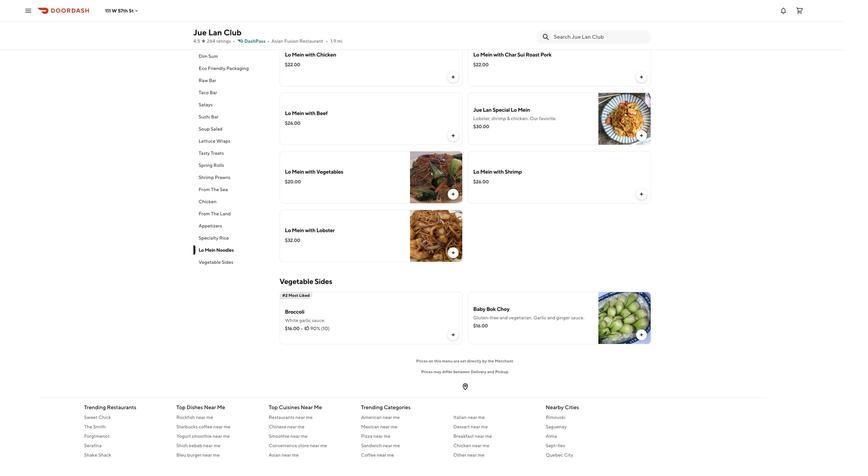 Task type: describe. For each thing, give the bounding box(es) containing it.
the for land
[[211, 211, 219, 217]]

dessert
[[453, 425, 470, 430]]

near for breakfast near me
[[475, 434, 484, 439]]

Item Search search field
[[554, 33, 646, 41]]

me inside shish kebab near me link
[[214, 444, 220, 449]]

me for italian near me
[[478, 415, 485, 421]]

lobster,
[[473, 116, 491, 121]]

from the sea button
[[193, 184, 271, 196]]

breakfast near me
[[453, 434, 492, 439]]

lo mein with char sui roast pork
[[473, 52, 552, 58]]

italian near me
[[453, 415, 485, 421]]

italian near me link
[[453, 415, 538, 421]]

from the sea
[[199, 187, 228, 192]]

from the land button
[[193, 208, 271, 220]]

roast
[[526, 52, 540, 58]]

lettuce wraps
[[199, 139, 230, 144]]

lo for lo mein & noodles
[[280, 19, 288, 28]]

sweet chick link
[[84, 415, 168, 421]]

lo for lo mein with chicken
[[285, 52, 291, 58]]

tasty treats
[[199, 151, 224, 156]]

satays
[[199, 102, 213, 108]]

broccoli white garlic sauce.
[[285, 309, 325, 324]]

chinese near me link
[[269, 424, 353, 431]]

shack
[[98, 453, 111, 458]]

me inside yogurt smoothie near me link
[[223, 434, 230, 439]]

with for shrimp
[[493, 169, 504, 175]]

$16.00 inside baby bok choy gluten-free and vegetarian. garlic and ginger sauce. $16.00
[[473, 324, 488, 329]]

mein for lo mein & noodles
[[289, 19, 306, 28]]

near inside shish kebab near me link
[[203, 444, 213, 449]]

mein for lo mein noodles
[[205, 248, 215, 253]]

forgtmenot link
[[84, 433, 168, 440]]

store
[[298, 444, 309, 449]]

set
[[460, 359, 466, 364]]

garlic
[[534, 315, 546, 321]]

top for top cuisines near me
[[269, 405, 278, 411]]

sides inside button
[[222, 260, 233, 265]]

1.9
[[331, 38, 336, 44]]

the for sea
[[211, 187, 219, 192]]

breakfast
[[453, 434, 474, 439]]

yogurt smoothie near me link
[[176, 433, 261, 440]]

.
[[513, 359, 514, 364]]

$20.00
[[285, 179, 301, 185]]

lo for lo mein with char sui roast pork
[[473, 52, 479, 58]]

rice
[[219, 236, 229, 241]]

forgtmenot
[[84, 434, 110, 439]]

american near me
[[361, 415, 400, 421]]

me for american near me
[[393, 415, 400, 421]]

rimouski
[[546, 415, 566, 421]]

near for rockfish near me
[[196, 415, 205, 421]]

lo for lo mein with vegetables
[[285, 169, 291, 175]]

near for mexican near me
[[380, 425, 390, 430]]

restaurants near me link
[[269, 415, 353, 421]]

lo for lo mein with lobster
[[285, 227, 291, 234]]

with for lobster
[[305, 227, 316, 234]]

iles
[[558, 444, 565, 449]]

near for american near me
[[383, 415, 392, 421]]

0 horizontal spatial $16.00
[[285, 326, 300, 332]]

convenience store near me link
[[269, 443, 353, 450]]

lo mein with vegetables image
[[410, 151, 463, 204]]

with for vegetables
[[305, 169, 316, 175]]

shake
[[84, 453, 97, 458]]

lo mein noodles
[[199, 248, 234, 253]]

lobster
[[316, 227, 335, 234]]

and for choy
[[500, 315, 508, 321]]

shake shack link
[[84, 452, 168, 459]]

mein for lo mein with vegetables
[[292, 169, 304, 175]]

vegetable sides inside button
[[199, 260, 233, 265]]

1 vertical spatial vegetable
[[280, 277, 313, 286]]

90% (10)
[[310, 326, 330, 332]]

bar for raw bar
[[209, 78, 216, 83]]

liked
[[299, 293, 310, 298]]

cuisines
[[279, 405, 300, 411]]

eco friendly packaging button
[[193, 62, 271, 74]]

sept-
[[546, 444, 558, 449]]

starbucks
[[176, 425, 198, 430]]

me inside starbucks coffee near me link
[[224, 425, 230, 430]]

satays button
[[193, 99, 271, 111]]

serafina link
[[84, 443, 168, 450]]

me for pizza near me
[[384, 434, 391, 439]]

sept-iles
[[546, 444, 565, 449]]

me for sandwich near me
[[393, 444, 400, 449]]

$22.00 for lo mein with chicken
[[285, 62, 300, 67]]

0 vertical spatial &
[[307, 19, 312, 28]]

sushi bar
[[199, 114, 219, 120]]

bar for sushi bar
[[211, 114, 219, 120]]

near for dishes
[[204, 405, 216, 411]]

near for dessert near me
[[471, 425, 480, 430]]

$26.00 for lo mein with shrimp
[[473, 179, 489, 185]]

asian fusion restaurant • 1.9 mi
[[271, 38, 343, 44]]

near for cuisines
[[301, 405, 313, 411]]

by
[[482, 359, 487, 364]]

delivery
[[471, 370, 486, 375]]

near for sandwich near me
[[383, 444, 392, 449]]

our
[[530, 116, 538, 121]]

mein inside the jue lan special lo mein lobster, shrimp & chicken. our favorite. $30.00
[[518, 107, 530, 113]]

from for from the land
[[199, 211, 210, 217]]

111 w 57th st
[[105, 8, 134, 13]]

pork
[[541, 52, 552, 58]]

0 items, open order cart image
[[796, 7, 804, 15]]

friendly
[[208, 66, 225, 71]]

near inside starbucks coffee near me link
[[213, 425, 223, 430]]

alma
[[546, 434, 557, 439]]

me for restaurants near me
[[306, 415, 313, 421]]

sea
[[220, 187, 228, 192]]

categories
[[384, 405, 411, 411]]

$22.00 for lo mein with char sui roast pork
[[473, 62, 489, 67]]

quebec
[[546, 453, 563, 458]]

mein for lo mein with beef
[[292, 110, 304, 117]]

0 horizontal spatial restaurants
[[107, 405, 136, 411]]

top for top dishes near me
[[176, 405, 186, 411]]

• down club
[[233, 38, 235, 44]]

• down the garlic
[[301, 326, 303, 332]]

(10)
[[321, 326, 330, 332]]

sushi bar button
[[193, 111, 271, 123]]

chick
[[98, 415, 111, 421]]

me for breakfast near me
[[485, 434, 492, 439]]

asian near me link
[[269, 452, 353, 459]]

asian for asian fusion restaurant • 1.9 mi
[[271, 38, 283, 44]]

prices may differ between delivery and pickup.
[[421, 370, 509, 375]]

me for asian near me
[[292, 453, 299, 458]]

chicken for chicken
[[199, 199, 217, 205]]

trending for trending restaurants
[[84, 405, 106, 411]]

restaurant
[[299, 38, 323, 44]]

near inside yogurt smoothie near me link
[[213, 434, 222, 439]]

alma link
[[546, 433, 630, 440]]

mexican near me
[[361, 425, 397, 430]]

bleu
[[176, 453, 186, 458]]

add item to cart image for $26.00
[[450, 133, 456, 139]]

asian for asian near me
[[269, 453, 281, 458]]

chicken.
[[511, 116, 529, 121]]

lo for lo mein with shrimp
[[473, 169, 479, 175]]

restaurants inside restaurants near me link
[[269, 415, 295, 421]]

wraps
[[216, 139, 230, 144]]

me for top dishes near me
[[217, 405, 225, 411]]

city
[[564, 453, 573, 458]]

reviews
[[199, 29, 216, 35]]

near for chicken near me
[[472, 444, 482, 449]]

open menu image
[[24, 7, 32, 15]]

sushi
[[199, 114, 210, 120]]

nearby cities
[[546, 405, 579, 411]]

breakfast near me link
[[453, 433, 538, 440]]

near inside the bleu burger near me link
[[202, 453, 212, 458]]

jue lan special lo mein image
[[598, 93, 651, 145]]

mein for lo mein with lobster
[[292, 227, 304, 234]]

sweet
[[84, 415, 98, 421]]

taco bar
[[199, 90, 217, 95]]



Task type: locate. For each thing, give the bounding box(es) containing it.
1 horizontal spatial shrimp
[[505, 169, 522, 175]]

specialty
[[199, 236, 218, 241]]

1 horizontal spatial and
[[500, 315, 508, 321]]

$22.00 down lo mein with char sui roast pork
[[473, 62, 489, 67]]

pizza near me link
[[361, 433, 445, 440]]

lo inside the jue lan special lo mein lobster, shrimp & chicken. our favorite. $30.00
[[511, 107, 517, 113]]

near up coffee near me
[[383, 444, 392, 449]]

prices for prices may differ between delivery and pickup.
[[421, 370, 433, 375]]

white
[[285, 318, 298, 324]]

near up breakfast near me
[[471, 425, 480, 430]]

with
[[305, 52, 316, 58], [493, 52, 504, 58], [305, 110, 316, 117], [305, 169, 316, 175], [493, 169, 504, 175], [305, 227, 316, 234]]

sauce. right ginger
[[571, 315, 585, 321]]

me inside chicken near me link
[[483, 444, 489, 449]]

me down the categories
[[393, 415, 400, 421]]

me down the italian near me link
[[481, 425, 488, 430]]

items for featured items
[[219, 17, 231, 23]]

near inside the convenience store near me link
[[310, 444, 319, 449]]

2 horizontal spatial and
[[547, 315, 555, 321]]

vegetable sides button
[[193, 256, 271, 269]]

1 near from the left
[[204, 405, 216, 411]]

me for other near me
[[478, 453, 484, 458]]

4.5
[[193, 38, 200, 44]]

and right garlic at bottom
[[547, 315, 555, 321]]

lo mein with vegetables
[[285, 169, 343, 175]]

items inside button
[[219, 17, 231, 23]]

sept-iles link
[[546, 443, 630, 450]]

me inside other near me link
[[478, 453, 484, 458]]

1 vertical spatial the
[[211, 211, 219, 217]]

0 horizontal spatial noodles
[[216, 248, 234, 253]]

1 trending from the left
[[84, 405, 106, 411]]

$26.00 for lo mein with beef
[[285, 121, 300, 126]]

near inside restaurants near me link
[[295, 415, 305, 421]]

0 horizontal spatial $26.00
[[285, 121, 300, 126]]

vegetable down 'lo mein noodles'
[[199, 260, 221, 265]]

chicken near me
[[453, 444, 489, 449]]

near for chinese near me
[[287, 425, 297, 430]]

me up coffee
[[206, 415, 213, 421]]

0 vertical spatial sides
[[222, 260, 233, 265]]

near down restaurants near me
[[287, 425, 297, 430]]

near down convenience
[[282, 453, 291, 458]]

add item to cart image
[[450, 74, 456, 80], [450, 133, 456, 139], [450, 250, 456, 256], [450, 333, 456, 338], [639, 333, 644, 338]]

sui
[[517, 52, 525, 58]]

noodles up 1.9
[[313, 19, 341, 28]]

lo mein with lobster
[[285, 227, 335, 234]]

me up restaurants near me link
[[314, 405, 322, 411]]

from up appetizers
[[199, 211, 210, 217]]

differ
[[442, 370, 453, 375]]

1 horizontal spatial trending
[[361, 405, 383, 411]]

me down smoothie near me link at the left of the page
[[320, 444, 327, 449]]

lan up "lobster,"
[[483, 107, 492, 113]]

me down chicken near me
[[478, 453, 484, 458]]

0 vertical spatial vegetable sides
[[199, 260, 233, 265]]

jue
[[193, 28, 207, 37], [473, 107, 482, 113]]

near up the starbucks coffee near me
[[196, 415, 205, 421]]

jue up "lobster,"
[[473, 107, 482, 113]]

dashpass •
[[244, 38, 269, 44]]

salad
[[211, 126, 223, 132]]

may
[[434, 370, 441, 375]]

• left 1.9
[[326, 38, 328, 44]]

me up chinese near me link
[[306, 415, 313, 421]]

prawns
[[215, 175, 231, 180]]

spring rolls
[[199, 163, 224, 168]]

0 horizontal spatial near
[[204, 405, 216, 411]]

sauce. inside baby bok choy gluten-free and vegetarian. garlic and ginger sauce. $16.00
[[571, 315, 585, 321]]

trending for trending categories
[[361, 405, 383, 411]]

me for chinese near me
[[298, 425, 304, 430]]

1 horizontal spatial sauce.
[[571, 315, 585, 321]]

0 horizontal spatial and
[[487, 370, 494, 375]]

me inside american near me link
[[393, 415, 400, 421]]

lo mein with chicken
[[285, 52, 336, 58]]

mi
[[337, 38, 343, 44]]

2 trending from the left
[[361, 405, 383, 411]]

0 vertical spatial noodles
[[313, 19, 341, 28]]

0 horizontal spatial me
[[217, 405, 225, 411]]

near inside pizza near me link
[[373, 434, 383, 439]]

lo
[[280, 19, 288, 28], [285, 52, 291, 58], [473, 52, 479, 58], [511, 107, 517, 113], [285, 110, 291, 117], [285, 169, 291, 175], [473, 169, 479, 175], [285, 227, 291, 234], [199, 248, 204, 253]]

near inside chicken near me link
[[472, 444, 482, 449]]

& right "shrimp"
[[507, 116, 510, 121]]

1 vertical spatial prices
[[421, 370, 433, 375]]

near up rockfish near me link
[[204, 405, 216, 411]]

quebec city
[[546, 453, 573, 458]]

near for pizza near me
[[373, 434, 383, 439]]

me down starbucks coffee near me link
[[223, 434, 230, 439]]

me inside breakfast near me link
[[485, 434, 492, 439]]

$26.00 down lo mein with beef
[[285, 121, 300, 126]]

90%
[[310, 326, 320, 332]]

restaurants near me
[[269, 415, 313, 421]]

lan inside the jue lan special lo mein lobster, shrimp & chicken. our favorite. $30.00
[[483, 107, 492, 113]]

baby bok choy image
[[598, 292, 651, 345]]

me down dessert near me link
[[485, 434, 492, 439]]

other
[[453, 453, 466, 458]]

coffee
[[199, 425, 212, 430]]

57th
[[118, 8, 128, 13]]

near inside asian near me link
[[282, 453, 291, 458]]

chicken for chicken near me
[[453, 444, 471, 449]]

mein for lo mein with chicken
[[292, 52, 304, 58]]

me for coffee near me
[[387, 453, 394, 458]]

near up asian near me link at the bottom left of page
[[310, 444, 319, 449]]

1 me from the left
[[217, 405, 225, 411]]

items inside button
[[216, 41, 228, 47]]

ginger
[[556, 315, 570, 321]]

specialty rice
[[199, 236, 229, 241]]

me
[[206, 415, 213, 421], [306, 415, 313, 421], [393, 415, 400, 421], [478, 415, 485, 421], [224, 425, 230, 430], [298, 425, 304, 430], [391, 425, 397, 430], [481, 425, 488, 430], [223, 434, 230, 439], [301, 434, 308, 439], [384, 434, 391, 439], [485, 434, 492, 439], [214, 444, 220, 449], [320, 444, 327, 449], [393, 444, 400, 449], [483, 444, 489, 449], [213, 453, 220, 458], [292, 453, 299, 458], [387, 453, 394, 458], [478, 453, 484, 458]]

me inside sandwich near me link
[[393, 444, 400, 449]]

spring rolls button
[[193, 159, 271, 172]]

me for top cuisines near me
[[314, 405, 322, 411]]

sauce. up 90% (10)
[[312, 318, 325, 324]]

1 vertical spatial sides
[[315, 277, 332, 286]]

1 vertical spatial items
[[216, 41, 228, 47]]

the down the sweet
[[84, 425, 92, 430]]

lo mein & noodles
[[280, 19, 341, 28]]

0 horizontal spatial shrimp
[[199, 175, 214, 180]]

2 me from the left
[[314, 405, 322, 411]]

0 horizontal spatial sides
[[222, 260, 233, 265]]

cities
[[565, 405, 579, 411]]

top up rockfish
[[176, 405, 186, 411]]

1 horizontal spatial &
[[507, 116, 510, 121]]

dessert near me
[[453, 425, 488, 430]]

1 vertical spatial from
[[199, 211, 210, 217]]

near inside other near me link
[[467, 453, 477, 458]]

me inside the italian near me link
[[478, 415, 485, 421]]

lettuce
[[199, 139, 215, 144]]

1 horizontal spatial vegetable sides
[[280, 277, 332, 286]]

1 horizontal spatial lan
[[483, 107, 492, 113]]

lo mein with shrimp
[[473, 169, 522, 175]]

0 vertical spatial from
[[199, 187, 210, 192]]

add item to cart image for broccoli
[[450, 333, 456, 338]]

1 vertical spatial bar
[[210, 90, 217, 95]]

near down american near me
[[380, 425, 390, 430]]

1 vertical spatial lan
[[483, 107, 492, 113]]

shrimp inside button
[[199, 175, 214, 180]]

trending up the sweet chick
[[84, 405, 106, 411]]

1 vertical spatial &
[[507, 116, 510, 121]]

lo mein with beef
[[285, 110, 328, 117]]

jue for jue lan special lo mein lobster, shrimp & chicken. our favorite. $30.00
[[473, 107, 482, 113]]

vegetable up the "#2 most liked"
[[280, 277, 313, 286]]

rolls
[[214, 163, 224, 168]]

0 horizontal spatial top
[[176, 405, 186, 411]]

popular items
[[199, 41, 228, 47]]

1 $22.00 from the left
[[285, 62, 300, 67]]

add item to cart image for $22.00
[[450, 74, 456, 80]]

items right 264
[[216, 41, 228, 47]]

me down restaurants near me link
[[298, 425, 304, 430]]

1 vertical spatial asian
[[269, 453, 281, 458]]

me for smoothie near me
[[301, 434, 308, 439]]

near down breakfast near me
[[472, 444, 482, 449]]

me inside pizza near me link
[[384, 434, 391, 439]]

near down mexican near me
[[373, 434, 383, 439]]

near for italian near me
[[468, 415, 477, 421]]

me inside chinese near me link
[[298, 425, 304, 430]]

0 horizontal spatial chicken
[[199, 199, 217, 205]]

nearby
[[546, 405, 564, 411]]

top cuisines near me
[[269, 405, 322, 411]]

$16.00 down white
[[285, 326, 300, 332]]

1 vertical spatial jue
[[473, 107, 482, 113]]

lo for lo mein with beef
[[285, 110, 291, 117]]

vegetables
[[316, 169, 343, 175]]

lan for special
[[483, 107, 492, 113]]

sides
[[222, 260, 233, 265], [315, 277, 332, 286]]

0 horizontal spatial jue
[[193, 28, 207, 37]]

me inside restaurants near me link
[[306, 415, 313, 421]]

mein for lo mein with char sui roast pork
[[480, 52, 493, 58]]

bar right raw
[[209, 78, 216, 83]]

vegetable sides up liked
[[280, 277, 332, 286]]

sweet chick
[[84, 415, 111, 421]]

0 vertical spatial $26.00
[[285, 121, 300, 126]]

near up shish kebab near me link
[[213, 434, 222, 439]]

asian left fusion
[[271, 38, 283, 44]]

1 horizontal spatial sides
[[315, 277, 332, 286]]

1 horizontal spatial jue
[[473, 107, 482, 113]]

me
[[217, 405, 225, 411], [314, 405, 322, 411]]

1 horizontal spatial near
[[301, 405, 313, 411]]

near inside breakfast near me link
[[475, 434, 484, 439]]

american near me link
[[361, 415, 445, 421]]

1 horizontal spatial vegetable
[[280, 277, 313, 286]]

0 vertical spatial lan
[[208, 28, 222, 37]]

me inside dessert near me link
[[481, 425, 488, 430]]

lo for lo mein noodles
[[199, 248, 204, 253]]

near
[[204, 405, 216, 411], [301, 405, 313, 411]]

me down rockfish near me link
[[224, 425, 230, 430]]

0 horizontal spatial vegetable sides
[[199, 260, 233, 265]]

featured items button
[[193, 14, 271, 26]]

bar for taco bar
[[210, 90, 217, 95]]

shrimp prawns button
[[193, 172, 271, 184]]

smoothie near me
[[269, 434, 308, 439]]

restaurants up chinese
[[269, 415, 295, 421]]

land
[[220, 211, 231, 217]]

0 horizontal spatial sauce.
[[312, 318, 325, 324]]

me down sandwich near me
[[387, 453, 394, 458]]

near down trending categories
[[383, 415, 392, 421]]

1 horizontal spatial $16.00
[[473, 324, 488, 329]]

rockfish
[[176, 415, 195, 421]]

dim
[[199, 54, 207, 59]]

jue inside the jue lan special lo mein lobster, shrimp & chicken. our favorite. $30.00
[[473, 107, 482, 113]]

from for from the sea
[[199, 187, 210, 192]]

1 horizontal spatial $22.00
[[473, 62, 489, 67]]

•
[[233, 38, 235, 44], [267, 38, 269, 44], [326, 38, 328, 44], [301, 326, 303, 332]]

near for other near me
[[467, 453, 477, 458]]

near for coffee near me
[[377, 453, 386, 458]]

$26.00 down lo mein with shrimp at the right of the page
[[473, 179, 489, 185]]

1 horizontal spatial noodles
[[313, 19, 341, 28]]

me inside the convenience store near me link
[[320, 444, 327, 449]]

ratings
[[216, 38, 231, 44]]

raw
[[199, 78, 208, 83]]

near down yogurt smoothie near me
[[203, 444, 213, 449]]

$30.00
[[473, 124, 489, 129]]

mein
[[289, 19, 306, 28], [292, 52, 304, 58], [480, 52, 493, 58], [518, 107, 530, 113], [292, 110, 304, 117], [292, 169, 304, 175], [480, 169, 493, 175], [292, 227, 304, 234], [205, 248, 215, 253]]

0 horizontal spatial lan
[[208, 28, 222, 37]]

me inside smoothie near me link
[[301, 434, 308, 439]]

vegetable inside button
[[199, 260, 221, 265]]

0 vertical spatial chicken
[[316, 52, 336, 58]]

noodles down rice
[[216, 248, 234, 253]]

near up restaurants near me link
[[301, 405, 313, 411]]

italian
[[453, 415, 467, 421]]

items up reviews button
[[219, 17, 231, 23]]

the left land
[[211, 211, 219, 217]]

choy
[[497, 306, 509, 313]]

from inside button
[[199, 187, 210, 192]]

jue lan special lo mein lobster, shrimp & chicken. our favorite. $30.00
[[473, 107, 557, 129]]

me inside the bleu burger near me link
[[213, 453, 220, 458]]

raw bar
[[199, 78, 216, 83]]

me inside coffee near me "link"
[[387, 453, 394, 458]]

the
[[211, 187, 219, 192], [211, 211, 219, 217], [84, 425, 92, 430]]

prices on this menu are set directly by the merchant .
[[416, 359, 514, 364]]

1 vertical spatial vegetable sides
[[280, 277, 332, 286]]

with for char
[[493, 52, 504, 58]]

• right dashpass
[[267, 38, 269, 44]]

1 horizontal spatial $26.00
[[473, 179, 489, 185]]

bleu burger near me link
[[176, 452, 261, 459]]

american
[[361, 415, 382, 421]]

near up chicken near me
[[475, 434, 484, 439]]

directly
[[467, 359, 481, 364]]

trending categories
[[361, 405, 411, 411]]

me up rockfish near me link
[[217, 405, 225, 411]]

0 vertical spatial restaurants
[[107, 405, 136, 411]]

the inside from the land button
[[211, 211, 219, 217]]

near inside chinese near me link
[[287, 425, 297, 430]]

2 vertical spatial the
[[84, 425, 92, 430]]

prices for prices on this menu are set directly by the merchant .
[[416, 359, 428, 364]]

chicken down 'from the sea'
[[199, 199, 217, 205]]

near inside coffee near me "link"
[[377, 453, 386, 458]]

and down the
[[487, 370, 494, 375]]

with for chicken
[[305, 52, 316, 58]]

restaurants up sweet chick "link"
[[107, 405, 136, 411]]

prices left on
[[416, 359, 428, 364]]

264
[[207, 38, 215, 44]]

near inside mexican near me link
[[380, 425, 390, 430]]

lan for club
[[208, 28, 222, 37]]

soup salad
[[199, 126, 223, 132]]

restaurants
[[107, 405, 136, 411], [269, 415, 295, 421]]

1 top from the left
[[176, 405, 186, 411]]

near up 'convenience store near me'
[[290, 434, 300, 439]]

near up dessert near me
[[468, 415, 477, 421]]

and for differ
[[487, 370, 494, 375]]

1 horizontal spatial me
[[314, 405, 322, 411]]

near down chicken near me
[[467, 453, 477, 458]]

sauce. inside the broccoli white garlic sauce.
[[312, 318, 325, 324]]

on
[[429, 359, 433, 364]]

me for chicken near me
[[483, 444, 489, 449]]

0 vertical spatial vegetable
[[199, 260, 221, 265]]

1 vertical spatial chicken
[[199, 199, 217, 205]]

2 top from the left
[[269, 405, 278, 411]]

me for dessert near me
[[481, 425, 488, 430]]

me down american near me link
[[391, 425, 397, 430]]

near down rockfish near me link
[[213, 425, 223, 430]]

near inside the italian near me link
[[468, 415, 477, 421]]

near inside rockfish near me link
[[196, 415, 205, 421]]

0 horizontal spatial vegetable
[[199, 260, 221, 265]]

& inside the jue lan special lo mein lobster, shrimp & chicken. our favorite. $30.00
[[507, 116, 510, 121]]

coffee near me link
[[361, 452, 445, 459]]

add item to cart image
[[639, 74, 644, 80], [639, 133, 644, 139], [450, 192, 456, 197], [639, 192, 644, 197]]

1 horizontal spatial top
[[269, 405, 278, 411]]

most
[[289, 293, 298, 298]]

gluten-
[[473, 315, 490, 321]]

taco
[[199, 90, 209, 95]]

2 vertical spatial bar
[[211, 114, 219, 120]]

the inside the smith "link"
[[84, 425, 92, 430]]

from down shrimp prawns
[[199, 187, 210, 192]]

asian down convenience
[[269, 453, 281, 458]]

with for beef
[[305, 110, 316, 117]]

1 vertical spatial noodles
[[216, 248, 234, 253]]

char
[[505, 52, 516, 58]]

trending up american
[[361, 405, 383, 411]]

$16.00 down gluten-
[[473, 324, 488, 329]]

popular
[[199, 41, 215, 47]]

jue for jue lan club
[[193, 28, 207, 37]]

me inside rockfish near me link
[[206, 415, 213, 421]]

1 vertical spatial restaurants
[[269, 415, 295, 421]]

me up dessert near me
[[478, 415, 485, 421]]

me for rockfish near me
[[206, 415, 213, 421]]

me down pizza near me link
[[393, 444, 400, 449]]

near right the burger
[[202, 453, 212, 458]]

2 near from the left
[[301, 405, 313, 411]]

prices left may
[[421, 370, 433, 375]]

jue up 4.5 at the top of page
[[193, 28, 207, 37]]

me down 'convenience store near me'
[[292, 453, 299, 458]]

near for restaurants near me
[[295, 415, 305, 421]]

me down shish kebab near me link
[[213, 453, 220, 458]]

2 $22.00 from the left
[[473, 62, 489, 67]]

me inside asian near me link
[[292, 453, 299, 458]]

0 horizontal spatial &
[[307, 19, 312, 28]]

me down yogurt smoothie near me link
[[214, 444, 220, 449]]

2 horizontal spatial chicken
[[453, 444, 471, 449]]

sandwich
[[361, 444, 382, 449]]

near for smoothie near me
[[290, 434, 300, 439]]

bar inside 'button'
[[210, 90, 217, 95]]

near inside smoothie near me link
[[290, 434, 300, 439]]

serafina
[[84, 444, 102, 449]]

me for mexican near me
[[391, 425, 397, 430]]

1 horizontal spatial restaurants
[[269, 415, 295, 421]]

me inside mexican near me link
[[391, 425, 397, 430]]

vegetable sides down 'lo mein noodles'
[[199, 260, 233, 265]]

1 vertical spatial $26.00
[[473, 179, 489, 185]]

me up store
[[301, 434, 308, 439]]

top left cuisines
[[269, 405, 278, 411]]

the smith link
[[84, 424, 168, 431]]

0 vertical spatial jue
[[193, 28, 207, 37]]

lan
[[208, 28, 222, 37], [483, 107, 492, 113]]

2 vertical spatial chicken
[[453, 444, 471, 449]]

near inside sandwich near me link
[[383, 444, 392, 449]]

2 from from the top
[[199, 211, 210, 217]]

me up other near me link
[[483, 444, 489, 449]]

near for asian near me
[[282, 453, 291, 458]]

0 vertical spatial bar
[[209, 78, 216, 83]]

the left sea
[[211, 187, 219, 192]]

smoothie
[[269, 434, 289, 439]]

bar right taco
[[210, 90, 217, 95]]

chicken down 1.9
[[316, 52, 336, 58]]

&
[[307, 19, 312, 28], [507, 116, 510, 121]]

$22.00 down "lo mein with chicken"
[[285, 62, 300, 67]]

mein for lo mein with shrimp
[[480, 169, 493, 175]]

1 from from the top
[[199, 187, 210, 192]]

chicken down breakfast at right
[[453, 444, 471, 449]]

near inside dessert near me link
[[471, 425, 480, 430]]

and down choy
[[500, 315, 508, 321]]

starbucks coffee near me link
[[176, 424, 261, 431]]

from inside button
[[199, 211, 210, 217]]

lan up 264
[[208, 28, 222, 37]]

near down the top cuisines near me
[[295, 415, 305, 421]]

convenience
[[269, 444, 297, 449]]

0 vertical spatial items
[[219, 17, 231, 23]]

& up restaurant
[[307, 19, 312, 28]]

0 vertical spatial prices
[[416, 359, 428, 364]]

chicken inside button
[[199, 199, 217, 205]]

1 horizontal spatial chicken
[[316, 52, 336, 58]]

0 horizontal spatial $22.00
[[285, 62, 300, 67]]

near inside american near me link
[[383, 415, 392, 421]]

items for popular items
[[216, 41, 228, 47]]

0 horizontal spatial trending
[[84, 405, 106, 411]]

lo mein with lobster image
[[410, 210, 463, 263]]

pickup.
[[495, 370, 509, 375]]

the inside from the sea button
[[211, 187, 219, 192]]

vegetable
[[199, 260, 221, 265], [280, 277, 313, 286]]

0 vertical spatial the
[[211, 187, 219, 192]]

0 vertical spatial asian
[[271, 38, 283, 44]]

me up sandwich near me
[[384, 434, 391, 439]]

bar right sushi
[[211, 114, 219, 120]]

noodles
[[313, 19, 341, 28], [216, 248, 234, 253]]

notification bell image
[[780, 7, 788, 15]]

near down sandwich near me
[[377, 453, 386, 458]]



Task type: vqa. For each thing, say whether or not it's contained in the screenshot.
leftmost and
yes



